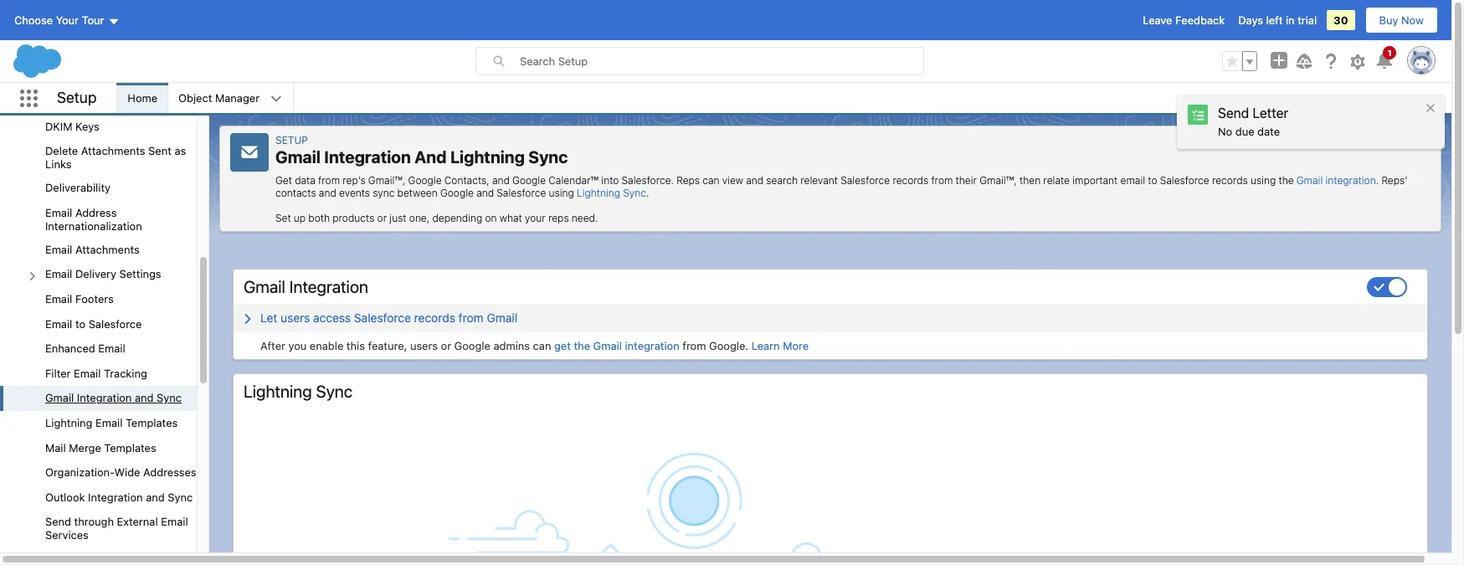 Task type: vqa. For each thing, say whether or not it's contained in the screenshot.
Internationalization
yes



Task type: locate. For each thing, give the bounding box(es) containing it.
templates up wide
[[104, 441, 156, 454]]

send inside send through external email services
[[45, 515, 71, 528]]

send letter alert
[[1218, 105, 1434, 121]]

home
[[128, 91, 157, 105]]

email left footers
[[45, 292, 72, 306]]

in
[[1286, 13, 1295, 27]]

integration down organization-wide addresses link
[[88, 490, 143, 504]]

learn
[[751, 339, 780, 352]]

salesforce up feature,
[[354, 311, 411, 325]]

or left just
[[377, 212, 387, 224]]

integration inside tree item
[[77, 391, 132, 405]]

0 horizontal spatial .
[[646, 187, 649, 199]]

object
[[178, 91, 212, 105]]

manager
[[215, 91, 260, 105]]

0 horizontal spatial or
[[377, 212, 387, 224]]

templates for lightning email templates
[[126, 416, 178, 429]]

attachments for delete
[[81, 144, 145, 158]]

let
[[260, 311, 277, 325]]

1 horizontal spatial integration
[[1326, 174, 1376, 187]]

dkim keys link
[[45, 119, 99, 134]]

google left the admins
[[454, 339, 490, 352]]

setup inside setup gmail integration and lightning sync
[[275, 134, 308, 146]]

salesforce inside . reps' contacts and events sync between google and salesforce using
[[497, 187, 546, 199]]

and down tracking
[[135, 391, 154, 405]]

buy now
[[1379, 13, 1424, 27]]

send
[[1218, 105, 1249, 121], [45, 515, 71, 528]]

1 vertical spatial templates
[[104, 441, 156, 454]]

and
[[415, 147, 447, 167]]

from left their
[[931, 174, 953, 187]]

addresses
[[143, 465, 196, 479]]

0 horizontal spatial gmail™,
[[368, 174, 405, 187]]

admins
[[493, 339, 530, 352]]

from inside the let users access salesforce records from gmail button
[[458, 311, 484, 325]]

1 vertical spatial integration
[[625, 339, 680, 352]]

and up on
[[476, 187, 494, 199]]

sync inside tree item
[[157, 391, 182, 405]]

1 horizontal spatial using
[[1251, 174, 1276, 187]]

0 vertical spatial send
[[1218, 105, 1249, 121]]

0 vertical spatial users
[[280, 311, 310, 325]]

1 gmail™, from the left
[[368, 174, 405, 187]]

gmail up the admins
[[487, 311, 517, 325]]

using inside . reps' contacts and events sync between google and salesforce using
[[549, 187, 574, 199]]

google up your
[[512, 174, 546, 187]]

need.
[[572, 212, 598, 224]]

choose your tour
[[14, 13, 104, 27]]

merge
[[69, 441, 101, 454]]

salesforce inside group
[[88, 317, 142, 330]]

attachments down keys
[[81, 144, 145, 158]]

wide
[[114, 465, 140, 479]]

sync down addresses
[[168, 490, 193, 504]]

1 vertical spatial send
[[45, 515, 71, 528]]

email inside email address internationalization
[[45, 206, 72, 219]]

and
[[492, 174, 510, 187], [746, 174, 764, 187], [319, 187, 336, 199], [476, 187, 494, 199], [135, 391, 154, 405], [146, 490, 165, 504]]

1 horizontal spatial group
[[1222, 51, 1257, 71]]

gmail down setup link
[[275, 147, 321, 167]]

1 vertical spatial users
[[410, 339, 438, 352]]

sync
[[528, 147, 568, 167], [623, 187, 646, 199], [316, 382, 353, 401], [157, 391, 182, 405], [168, 490, 193, 504]]

gmail up let
[[244, 277, 285, 296]]

to right email
[[1148, 174, 1157, 187]]

group
[[0, 40, 197, 565], [1222, 51, 1257, 71]]

rep's
[[343, 174, 365, 187]]

their
[[956, 174, 977, 187]]

salesforce up what
[[497, 187, 546, 199]]

gmail inside tree item
[[45, 391, 74, 405]]

mail merge templates
[[45, 441, 156, 454]]

can left get at the left bottom
[[533, 339, 551, 352]]

the right get at the left bottom
[[574, 339, 590, 352]]

integration up access
[[289, 277, 368, 296]]

google
[[408, 174, 442, 187], [512, 174, 546, 187], [440, 187, 474, 199], [454, 339, 490, 352]]

external
[[117, 515, 158, 528]]

0 horizontal spatial integration
[[625, 339, 680, 352]]

salesforce.
[[622, 174, 674, 187]]

email right external
[[161, 515, 188, 528]]

attachments inside delete attachments sent as links
[[81, 144, 145, 158]]

0 vertical spatial or
[[377, 212, 387, 224]]

attachments up email delivery settings
[[75, 243, 140, 256]]

mail
[[45, 441, 66, 454]]

1 horizontal spatial send
[[1218, 105, 1249, 121]]

send for letter
[[1218, 105, 1249, 121]]

from up after you enable this feature, users or google admins can get the gmail integration from google. learn more
[[458, 311, 484, 325]]

days
[[1238, 13, 1263, 27]]

home link
[[117, 83, 168, 113]]

lightning up the mail
[[45, 416, 93, 429]]

using
[[1251, 174, 1276, 187], [549, 187, 574, 199]]

gmail™,
[[368, 174, 405, 187], [980, 174, 1017, 187]]

users right feature,
[[410, 339, 438, 352]]

and inside tree item
[[135, 391, 154, 405]]

days left in trial
[[1238, 13, 1317, 27]]

1 horizontal spatial .
[[1376, 174, 1379, 187]]

after
[[260, 339, 285, 352]]

attachments
[[81, 144, 145, 158], [75, 243, 140, 256]]

reps'
[[1382, 174, 1408, 187]]

gmail down filter
[[45, 391, 74, 405]]

gmail inside setup gmail integration and lightning sync
[[275, 147, 321, 167]]

1
[[1387, 48, 1392, 58]]

the left gmail integration 'link'
[[1279, 174, 1294, 187]]

1 vertical spatial the
[[574, 339, 590, 352]]

0 vertical spatial integration
[[1326, 174, 1376, 187]]

this
[[346, 339, 365, 352]]

. right "into"
[[646, 187, 649, 199]]

google up "depending"
[[440, 187, 474, 199]]

your
[[56, 13, 79, 27]]

0 horizontal spatial group
[[0, 40, 197, 565]]

lightning up contacts,
[[450, 147, 525, 167]]

1 horizontal spatial can
[[703, 174, 720, 187]]

salesforce right email
[[1160, 174, 1209, 187]]

0 vertical spatial templates
[[126, 416, 178, 429]]

reps
[[677, 174, 700, 187]]

0 horizontal spatial to
[[75, 317, 85, 330]]

lightning sync
[[244, 382, 353, 401]]

setup gmail integration and lightning sync
[[275, 134, 568, 167]]

0 vertical spatial attachments
[[81, 144, 145, 158]]

0 horizontal spatial users
[[280, 311, 310, 325]]

send up no
[[1218, 105, 1249, 121]]

lightning email templates
[[45, 416, 178, 429]]

0 horizontal spatial records
[[414, 311, 455, 325]]

integration down the filter email tracking 'link' at the left
[[77, 391, 132, 405]]

1 horizontal spatial gmail™,
[[980, 174, 1017, 187]]

users
[[280, 311, 310, 325], [410, 339, 438, 352]]

send down outlook
[[45, 515, 71, 528]]

salesforce inside button
[[354, 311, 411, 325]]

the
[[1279, 174, 1294, 187], [574, 339, 590, 352]]

gmail™, left then
[[980, 174, 1017, 187]]

lightning for lightning email templates
[[45, 416, 93, 429]]

0 horizontal spatial send
[[45, 515, 71, 528]]

0 horizontal spatial can
[[533, 339, 551, 352]]

left
[[1266, 13, 1283, 27]]

email footers
[[45, 292, 114, 306]]

setup up get
[[275, 134, 308, 146]]

using down date in the top of the page
[[1251, 174, 1276, 187]]

send inside "send letter no due date"
[[1218, 105, 1249, 121]]

your
[[525, 212, 546, 224]]

mail merge templates link
[[45, 441, 156, 455]]

records
[[893, 174, 928, 187], [1212, 174, 1248, 187], [414, 311, 455, 325]]

2 horizontal spatial records
[[1212, 174, 1248, 187]]

1 horizontal spatial users
[[410, 339, 438, 352]]

can left view
[[703, 174, 720, 187]]

delete attachments sent as links
[[45, 144, 186, 171]]

salesforce down footers
[[88, 317, 142, 330]]

email down deliverability link
[[45, 206, 72, 219]]

integration left google.
[[625, 339, 680, 352]]

or right feature,
[[441, 339, 451, 352]]

lightning inside 'link'
[[45, 416, 93, 429]]

email footers link
[[45, 292, 114, 307]]

1 horizontal spatial setup
[[275, 134, 308, 146]]

1 horizontal spatial to
[[1148, 174, 1157, 187]]

dkim keys
[[45, 119, 99, 133]]

lightning down after
[[244, 382, 312, 401]]

and right contacts,
[[492, 174, 510, 187]]

through
[[74, 515, 114, 528]]

gmail™, right rep's on the top left of page
[[368, 174, 405, 187]]

integration left reps'
[[1326, 174, 1376, 187]]

templates down gmail integration and sync link
[[126, 416, 178, 429]]

lightning up "need."
[[577, 187, 620, 199]]

can
[[703, 174, 720, 187], [533, 339, 551, 352]]

users right let
[[280, 311, 310, 325]]

lightning sync link
[[577, 187, 646, 199]]

email delivery settings
[[45, 267, 161, 281]]

to
[[1148, 174, 1157, 187], [75, 317, 85, 330]]

0 vertical spatial can
[[703, 174, 720, 187]]

sync up calendar™ at the left top
[[528, 147, 568, 167]]

0 horizontal spatial using
[[549, 187, 574, 199]]

footers
[[75, 292, 114, 306]]

1 vertical spatial to
[[75, 317, 85, 330]]

1 horizontal spatial the
[[1279, 174, 1294, 187]]

1 horizontal spatial or
[[441, 339, 451, 352]]

1 vertical spatial or
[[441, 339, 451, 352]]

1 vertical spatial setup
[[275, 134, 308, 146]]

30
[[1334, 13, 1348, 27]]

email down internationalization
[[45, 243, 72, 256]]

outlook
[[45, 490, 85, 504]]

get
[[554, 339, 571, 352]]

using up reps
[[549, 187, 574, 199]]

let users access salesforce records from gmail
[[260, 311, 517, 325]]

you
[[288, 339, 307, 352]]

setup up dkim keys
[[57, 89, 97, 106]]

0 vertical spatial setup
[[57, 89, 97, 106]]

then
[[1020, 174, 1041, 187]]

integration up rep's on the top left of page
[[324, 147, 411, 167]]

filter email tracking
[[45, 366, 147, 380]]

data
[[295, 174, 315, 187]]

1 vertical spatial attachments
[[75, 243, 140, 256]]

sync inside setup gmail integration and lightning sync
[[528, 147, 568, 167]]

and right data
[[319, 187, 336, 199]]

send letter no due date
[[1218, 105, 1288, 138]]

leave
[[1143, 13, 1172, 27]]

0 vertical spatial to
[[1148, 174, 1157, 187]]

templates inside 'link'
[[126, 416, 178, 429]]

salesforce
[[841, 174, 890, 187], [1160, 174, 1209, 187], [497, 187, 546, 199], [354, 311, 411, 325], [88, 317, 142, 330]]

letter
[[1253, 105, 1288, 121]]

integration
[[1326, 174, 1376, 187], [625, 339, 680, 352]]

sync up the 'lightning email templates'
[[157, 391, 182, 405]]

lightning for lightning sync .
[[577, 187, 620, 199]]

. left reps'
[[1376, 174, 1379, 187]]

lightning sync .
[[577, 187, 649, 199]]

to down email footers link
[[75, 317, 85, 330]]

leave feedback link
[[1143, 13, 1225, 27]]

gmail
[[275, 147, 321, 167], [1297, 174, 1323, 187], [244, 277, 285, 296], [487, 311, 517, 325], [593, 339, 622, 352], [45, 391, 74, 405]]

lightning for lightning sync
[[244, 382, 312, 401]]

email attachments
[[45, 243, 140, 256]]

0 horizontal spatial setup
[[57, 89, 97, 106]]

just
[[390, 212, 406, 224]]



Task type: describe. For each thing, give the bounding box(es) containing it.
email address internationalization link
[[45, 206, 197, 233]]

buy
[[1379, 13, 1398, 27]]

products
[[333, 212, 374, 224]]

internationalization
[[45, 219, 142, 233]]

. reps' contacts and events sync between google and salesforce using
[[275, 174, 1408, 199]]

send through external email services link
[[45, 515, 197, 542]]

due
[[1235, 125, 1254, 138]]

gmail integration and sync tree item
[[0, 386, 197, 411]]

and right view
[[746, 174, 764, 187]]

email inside send through external email services
[[161, 515, 188, 528]]

contacts
[[275, 187, 316, 199]]

and down addresses
[[146, 490, 165, 504]]

object manager
[[178, 91, 260, 105]]

buy now button
[[1365, 7, 1438, 33]]

both
[[308, 212, 330, 224]]

tour
[[82, 13, 104, 27]]

users inside button
[[280, 311, 310, 325]]

view
[[722, 174, 743, 187]]

relevant
[[800, 174, 838, 187]]

templates for mail merge templates
[[104, 441, 156, 454]]

organization-wide addresses link
[[45, 465, 196, 480]]

enable
[[310, 339, 343, 352]]

calendar™
[[549, 174, 599, 187]]

between
[[397, 187, 438, 199]]

leave feedback
[[1143, 13, 1225, 27]]

1 vertical spatial can
[[533, 339, 551, 352]]

date
[[1257, 125, 1280, 138]]

email down gmail integration and sync link
[[95, 416, 123, 429]]

0 vertical spatial the
[[1279, 174, 1294, 187]]

from left google.
[[683, 339, 706, 352]]

deliverability
[[45, 181, 111, 194]]

on
[[485, 212, 497, 224]]

Search Setup text field
[[520, 48, 923, 75]]

links
[[45, 158, 72, 171]]

filter email tracking link
[[45, 366, 147, 381]]

setup for setup
[[57, 89, 97, 106]]

. inside . reps' contacts and events sync between google and salesforce using
[[1376, 174, 1379, 187]]

deliverability link
[[45, 181, 111, 196]]

reps
[[548, 212, 569, 224]]

email attachments link
[[45, 243, 140, 257]]

task image
[[1188, 105, 1208, 125]]

keys
[[75, 119, 99, 133]]

address
[[75, 206, 117, 219]]

email address internationalization
[[45, 206, 142, 233]]

get the gmail integration link
[[554, 339, 680, 352]]

gmail integration link
[[1297, 174, 1376, 187]]

sync
[[373, 187, 395, 199]]

tracking
[[104, 366, 147, 380]]

to inside group
[[75, 317, 85, 330]]

sync down enable
[[316, 382, 353, 401]]

access
[[313, 311, 351, 325]]

integration inside setup gmail integration and lightning sync
[[324, 147, 411, 167]]

set
[[275, 212, 291, 224]]

set up both products or just one, depending on what your reps need.
[[275, 212, 598, 224]]

delivery
[[75, 267, 116, 281]]

send for through
[[45, 515, 71, 528]]

feedback
[[1175, 13, 1225, 27]]

what
[[500, 212, 522, 224]]

google.
[[709, 339, 748, 352]]

dkim
[[45, 119, 72, 133]]

more
[[783, 339, 809, 352]]

records inside button
[[414, 311, 455, 325]]

gmail right get at the left bottom
[[593, 339, 622, 352]]

choose your tour button
[[13, 7, 120, 33]]

no
[[1218, 125, 1232, 138]]

delete
[[45, 144, 78, 158]]

salesforce right relevant
[[841, 174, 890, 187]]

feature,
[[368, 339, 407, 352]]

contacts,
[[444, 174, 489, 187]]

enhanced email
[[45, 342, 125, 355]]

learn more link
[[751, 339, 809, 352]]

from right data
[[318, 174, 340, 187]]

email to salesforce
[[45, 317, 142, 330]]

email down enhanced email link in the bottom of the page
[[74, 366, 101, 380]]

choose
[[14, 13, 53, 27]]

get
[[275, 174, 292, 187]]

0 horizontal spatial the
[[574, 339, 590, 352]]

organization-wide addresses
[[45, 465, 196, 479]]

trial
[[1298, 13, 1317, 27]]

enhanced
[[45, 342, 95, 355]]

sent
[[148, 144, 172, 158]]

2 gmail™, from the left
[[980, 174, 1017, 187]]

gmail down send letter alert
[[1297, 174, 1323, 187]]

integration for gmail integration and sync
[[77, 391, 132, 405]]

setup link
[[275, 134, 308, 146]]

email
[[1120, 174, 1145, 187]]

let users access salesforce records from gmail button
[[241, 305, 518, 331]]

up
[[294, 212, 306, 224]]

attachments for email
[[75, 243, 140, 256]]

search
[[766, 174, 798, 187]]

google down the and
[[408, 174, 442, 187]]

after you enable this feature, users or google admins can get the gmail integration from google. learn more
[[260, 339, 809, 352]]

setup for setup gmail integration and lightning sync
[[275, 134, 308, 146]]

events
[[339, 187, 370, 199]]

integration for gmail integration
[[289, 277, 368, 296]]

as
[[174, 144, 186, 158]]

filter
[[45, 366, 71, 380]]

gmail inside button
[[487, 311, 517, 325]]

email up tracking
[[98, 342, 125, 355]]

enhanced email link
[[45, 342, 125, 356]]

email up email footers
[[45, 267, 72, 281]]

sync right "into"
[[623, 187, 646, 199]]

google inside . reps' contacts and events sync between google and salesforce using
[[440, 187, 474, 199]]

gmail integration and sync link
[[45, 391, 182, 406]]

email up the enhanced
[[45, 317, 72, 330]]

group containing dkim keys
[[0, 40, 197, 565]]

gmail integration and sync
[[45, 391, 182, 405]]

lightning inside setup gmail integration and lightning sync
[[450, 147, 525, 167]]

1 horizontal spatial records
[[893, 174, 928, 187]]

into
[[601, 174, 619, 187]]

integration for outlook integration and sync
[[88, 490, 143, 504]]



